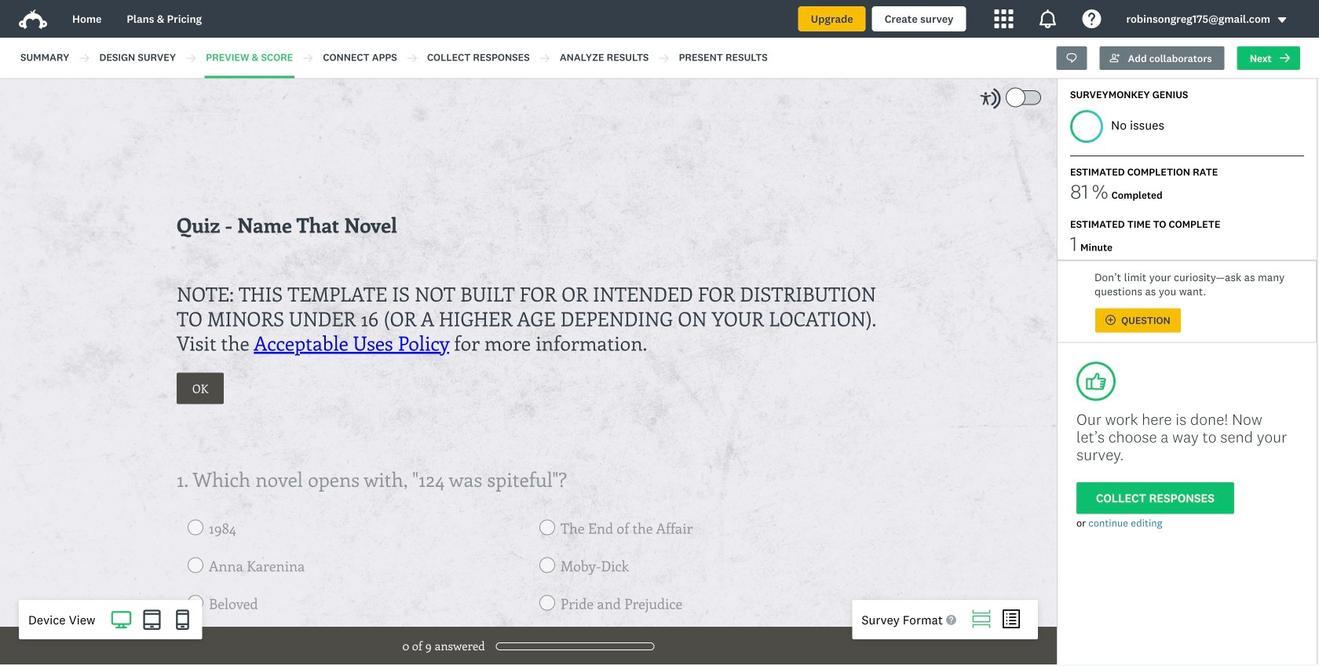 Task type: describe. For each thing, give the bounding box(es) containing it.
help icon image
[[1083, 9, 1102, 28]]

2 products icon image from the left
[[1039, 9, 1058, 28]]



Task type: vqa. For each thing, say whether or not it's contained in the screenshot.
rewards IMAGE
no



Task type: locate. For each thing, give the bounding box(es) containing it.
1 products icon image from the left
[[995, 9, 1014, 28]]

0 horizontal spatial products icon image
[[995, 9, 1014, 28]]

switch to classic image
[[1003, 610, 1021, 629]]

products icon image
[[995, 9, 1014, 28], [1039, 9, 1058, 28]]

dropdown arrow image
[[1278, 15, 1289, 26]]

surveymonkey logo image
[[19, 9, 47, 29]]

switch to one question at a time image
[[973, 610, 992, 629]]

1 horizontal spatial products icon image
[[1039, 9, 1058, 28]]



